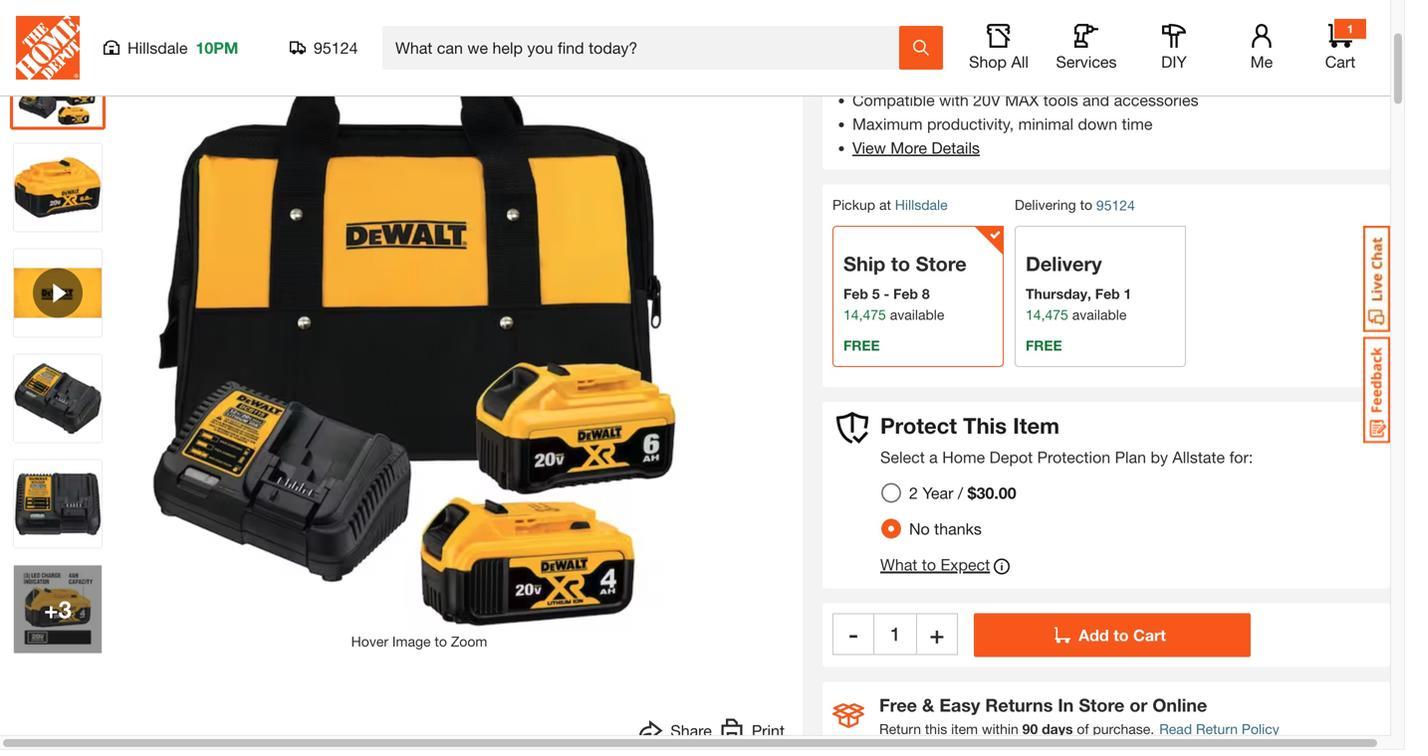 Task type: locate. For each thing, give the bounding box(es) containing it.
0 vertical spatial 1
[[1347, 22, 1354, 36]]

feb right thursday,
[[1095, 286, 1120, 302]]

90
[[1023, 721, 1038, 738]]

0 horizontal spatial store
[[916, 252, 967, 276]]

0 horizontal spatial 14,475
[[844, 307, 886, 323]]

What can we help you find today? search field
[[395, 27, 898, 69]]

0 vertical spatial no
[[853, 67, 873, 86]]

to inside delivering to 95124
[[1080, 197, 1093, 213]]

store up '8'
[[916, 252, 967, 276]]

option group containing 2 year /
[[873, 475, 1032, 547]]

to for store
[[891, 252, 910, 276]]

item
[[951, 721, 978, 738]]

productivity,
[[927, 114, 1014, 133]]

feb left 5
[[844, 286, 868, 302]]

0 horizontal spatial 95124
[[314, 38, 358, 57]]

0 vertical spatial -
[[884, 286, 890, 302]]

0 horizontal spatial feb
[[844, 286, 868, 302]]

1 horizontal spatial 95124
[[1097, 197, 1135, 213]]

14,475 inside the delivery thursday, feb 1 14,475 available
[[1026, 307, 1069, 323]]

hover
[[351, 634, 388, 650]]

2 free from the left
[[1026, 337, 1062, 354]]

cart right me in the top right of the page
[[1325, 52, 1356, 71]]

1 horizontal spatial cart
[[1325, 52, 1356, 71]]

maximum
[[853, 114, 923, 133]]

and up with
[[940, 67, 967, 86]]

free & easy returns in store or online return this item within 90 days of purchase. read return policy
[[879, 695, 1280, 738]]

return down free
[[879, 721, 921, 738]]

no
[[853, 67, 873, 86], [909, 520, 930, 539]]

14,475 down thursday,
[[1026, 307, 1069, 323]]

1 horizontal spatial free
[[1026, 337, 1062, 354]]

and up down at the right of the page
[[1083, 91, 1110, 109]]

return
[[879, 721, 921, 738], [1196, 721, 1238, 738]]

2 available from the left
[[1072, 307, 1127, 323]]

1 horizontal spatial no
[[909, 520, 930, 539]]

thursday,
[[1026, 286, 1091, 302]]

the home depot logo image
[[16, 16, 80, 80]]

to inside ship to store feb 5 - feb 8 14,475 available
[[891, 252, 910, 276]]

- up icon
[[849, 620, 858, 649]]

0 horizontal spatial cart
[[1133, 626, 1166, 645]]

1 horizontal spatial and
[[1083, 91, 1110, 109]]

0 horizontal spatial return
[[879, 721, 921, 738]]

view more details link
[[853, 138, 980, 157]]

to right ship
[[891, 252, 910, 276]]

1 return from the left
[[879, 721, 921, 738]]

year
[[923, 484, 954, 503]]

2 return from the left
[[1196, 721, 1238, 738]]

days
[[1042, 721, 1073, 738]]

returns
[[985, 695, 1053, 716]]

- right 5
[[884, 286, 890, 302]]

&
[[922, 695, 935, 716]]

feedback link image
[[1364, 337, 1390, 444]]

1 right thursday,
[[1124, 286, 1132, 302]]

0 horizontal spatial 1
[[1124, 286, 1132, 302]]

to inside 'button'
[[1114, 626, 1129, 645]]

hillsdale right at
[[895, 197, 948, 213]]

to left zoom
[[435, 634, 447, 650]]

available down thursday,
[[1072, 307, 1127, 323]]

at
[[879, 197, 891, 213]]

no inside no memory and virtually no self-discharge compatible with 20v max tools and accessories maximum productivity, minimal down time view more details
[[853, 67, 873, 86]]

feb left '8'
[[893, 286, 918, 302]]

of
[[1077, 721, 1089, 738]]

down
[[1078, 114, 1118, 133]]

0 vertical spatial and
[[940, 67, 967, 86]]

to left 95124 link
[[1080, 197, 1093, 213]]

/
[[958, 484, 963, 503]]

diy button
[[1142, 24, 1206, 72]]

1 vertical spatial store
[[1079, 695, 1125, 716]]

14,475 down 5
[[844, 307, 886, 323]]

hillsdale left "10pm"
[[127, 38, 188, 57]]

1 free from the left
[[844, 337, 880, 354]]

2 14,475 from the left
[[1026, 307, 1069, 323]]

1 vertical spatial no
[[909, 520, 930, 539]]

0 horizontal spatial available
[[890, 307, 945, 323]]

no for no thanks
[[909, 520, 930, 539]]

available down '8'
[[890, 307, 945, 323]]

services button
[[1055, 24, 1118, 72]]

-
[[884, 286, 890, 302], [849, 620, 858, 649]]

option group
[[873, 475, 1032, 547]]

accessories
[[1114, 91, 1199, 109]]

1 right me button
[[1347, 22, 1354, 36]]

$30.00
[[968, 484, 1017, 503]]

cart right add
[[1133, 626, 1166, 645]]

free for to
[[844, 337, 880, 354]]

None field
[[874, 614, 916, 656]]

available inside the delivery thursday, feb 1 14,475 available
[[1072, 307, 1127, 323]]

read
[[1160, 721, 1192, 738]]

available
[[890, 307, 945, 323], [1072, 307, 1127, 323]]

to right what
[[922, 556, 936, 574]]

6095062767001 image
[[14, 249, 102, 337]]

1 horizontal spatial +
[[930, 620, 944, 649]]

select
[[880, 448, 925, 467]]

0 vertical spatial store
[[916, 252, 967, 276]]

cart 1
[[1325, 22, 1356, 71]]

1 horizontal spatial hillsdale
[[895, 197, 948, 213]]

10pm
[[196, 38, 238, 57]]

1 vertical spatial hillsdale
[[895, 197, 948, 213]]

0 vertical spatial cart
[[1325, 52, 1356, 71]]

no up compatible
[[853, 67, 873, 86]]

share button
[[639, 720, 712, 749]]

1 vertical spatial -
[[849, 620, 858, 649]]

1 horizontal spatial store
[[1079, 695, 1125, 716]]

1 vertical spatial cart
[[1133, 626, 1166, 645]]

2 year / $30.00
[[909, 484, 1017, 503]]

shop all
[[969, 52, 1029, 71]]

1 horizontal spatial -
[[884, 286, 890, 302]]

cart
[[1325, 52, 1356, 71], [1133, 626, 1166, 645]]

to right add
[[1114, 626, 1129, 645]]

0 horizontal spatial +
[[44, 596, 58, 624]]

store
[[916, 252, 967, 276], [1079, 695, 1125, 716]]

+ inside "button"
[[930, 620, 944, 649]]

0 vertical spatial 95124
[[314, 38, 358, 57]]

discharge
[[1084, 67, 1153, 86]]

free
[[879, 695, 917, 716]]

free down thursday,
[[1026, 337, 1062, 354]]

95124 button
[[290, 38, 359, 58]]

14,475 inside ship to store feb 5 - feb 8 14,475 available
[[844, 307, 886, 323]]

1 horizontal spatial feb
[[893, 286, 918, 302]]

hover image to zoom button
[[121, 34, 718, 653]]

and
[[940, 67, 967, 86], [1083, 91, 1110, 109]]

feb
[[844, 286, 868, 302], [893, 286, 918, 302], [1095, 286, 1120, 302]]

1 horizontal spatial 1
[[1347, 22, 1354, 36]]

store inside ship to store feb 5 - feb 8 14,475 available
[[916, 252, 967, 276]]

no down 2
[[909, 520, 930, 539]]

0 horizontal spatial hillsdale
[[127, 38, 188, 57]]

this
[[963, 413, 1007, 439]]

2 horizontal spatial feb
[[1095, 286, 1120, 302]]

free down 5
[[844, 337, 880, 354]]

store up of
[[1079, 695, 1125, 716]]

protection
[[1037, 448, 1111, 467]]

no memory and virtually no self-discharge compatible with 20v max tools and accessories maximum productivity, minimal down time view more details
[[853, 67, 1199, 157]]

shop all button
[[967, 24, 1031, 72]]

0 horizontal spatial and
[[940, 67, 967, 86]]

cart inside 'button'
[[1133, 626, 1166, 645]]

to for expect
[[922, 556, 936, 574]]

1 vertical spatial 1
[[1124, 286, 1132, 302]]

1 horizontal spatial 14,475
[[1026, 307, 1069, 323]]

1 vertical spatial 95124
[[1097, 197, 1135, 213]]

1 14,475 from the left
[[844, 307, 886, 323]]

this
[[925, 721, 947, 738]]

return right the read
[[1196, 721, 1238, 738]]

14,475
[[844, 307, 886, 323], [1026, 307, 1069, 323]]

0 horizontal spatial free
[[844, 337, 880, 354]]

0 horizontal spatial -
[[849, 620, 858, 649]]

memory
[[878, 67, 936, 86]]

free
[[844, 337, 880, 354], [1026, 337, 1062, 354]]

95124 inside button
[[314, 38, 358, 57]]

1 horizontal spatial return
[[1196, 721, 1238, 738]]

protect this item select a home depot protection plan by allstate for:
[[880, 413, 1253, 467]]

max
[[1005, 91, 1039, 109]]

0 horizontal spatial no
[[853, 67, 873, 86]]

no inside option group
[[909, 520, 930, 539]]

or
[[1130, 695, 1148, 716]]

1 horizontal spatial available
[[1072, 307, 1127, 323]]

1 available from the left
[[890, 307, 945, 323]]

3 feb from the left
[[1095, 286, 1120, 302]]

- button
[[833, 614, 874, 656]]

- inside - button
[[849, 620, 858, 649]]



Task type: vqa. For each thing, say whether or not it's contained in the screenshot.
Thursday,
yes



Task type: describe. For each thing, give the bounding box(es) containing it.
feb inside the delivery thursday, feb 1 14,475 available
[[1095, 286, 1120, 302]]

0 vertical spatial hillsdale
[[127, 38, 188, 57]]

expect
[[941, 556, 990, 574]]

no for no memory and virtually no self-discharge compatible with 20v max tools and accessories maximum productivity, minimal down time view more details
[[853, 67, 873, 86]]

purchase.
[[1093, 721, 1155, 738]]

item
[[1013, 413, 1060, 439]]

2 feb from the left
[[893, 286, 918, 302]]

what to expect button
[[880, 555, 1010, 579]]

all
[[1011, 52, 1029, 71]]

print
[[752, 722, 785, 741]]

me button
[[1230, 24, 1294, 72]]

2
[[909, 484, 918, 503]]

dewalt power tool batteries dcb246ck 1f.4 image
[[14, 566, 102, 654]]

add to cart
[[1079, 626, 1166, 645]]

what
[[880, 556, 918, 574]]

95124 inside delivering to 95124
[[1097, 197, 1135, 213]]

services
[[1056, 52, 1117, 71]]

dewalt power tool batteries dcb246ck 4f.3 image
[[14, 461, 102, 548]]

with
[[939, 91, 969, 109]]

zoom
[[451, 634, 487, 650]]

in
[[1058, 695, 1074, 716]]

allstate
[[1173, 448, 1225, 467]]

ship
[[844, 252, 886, 276]]

share
[[671, 722, 712, 741]]

virtually
[[972, 67, 1026, 86]]

1 inside cart 1
[[1347, 22, 1354, 36]]

delivery
[[1026, 252, 1102, 276]]

thanks
[[934, 520, 982, 539]]

ship to store feb 5 - feb 8 14,475 available
[[844, 252, 967, 323]]

policy
[[1242, 721, 1280, 738]]

view
[[853, 138, 886, 157]]

no thanks
[[909, 520, 982, 539]]

delivering
[[1015, 197, 1076, 213]]

within
[[982, 721, 1019, 738]]

- inside ship to store feb 5 - feb 8 14,475 available
[[884, 286, 890, 302]]

more
[[891, 138, 927, 157]]

+ for +
[[930, 620, 944, 649]]

add to cart button
[[974, 614, 1251, 658]]

dewalt power tool batteries dcb246ck 66.2 image
[[14, 355, 102, 443]]

free for thursday,
[[1026, 337, 1062, 354]]

20v
[[973, 91, 1001, 109]]

depot
[[990, 448, 1033, 467]]

self-
[[1053, 67, 1084, 86]]

+ button
[[916, 614, 958, 656]]

to for cart
[[1114, 626, 1129, 645]]

dewalt power tool batteries dcb246ck 64.0 image
[[14, 38, 102, 126]]

read return policy link
[[1160, 719, 1280, 740]]

store inside "free & easy returns in store or online return this item within 90 days of purchase. read return policy"
[[1079, 695, 1125, 716]]

a
[[929, 448, 938, 467]]

pickup
[[833, 197, 876, 213]]

easy
[[940, 695, 980, 716]]

+ for + 3
[[44, 596, 58, 624]]

hover image to zoom
[[351, 634, 487, 650]]

me
[[1251, 52, 1273, 71]]

what to expect
[[880, 556, 990, 574]]

no
[[1030, 67, 1048, 86]]

hillsdale button
[[895, 197, 948, 213]]

pickup at hillsdale
[[833, 197, 948, 213]]

add
[[1079, 626, 1109, 645]]

hillsdale 10pm
[[127, 38, 238, 57]]

protect
[[880, 413, 957, 439]]

to for 95124
[[1080, 197, 1093, 213]]

minimal
[[1018, 114, 1074, 133]]

for:
[[1230, 448, 1253, 467]]

print button
[[720, 720, 785, 749]]

live chat image
[[1364, 226, 1390, 333]]

8
[[922, 286, 930, 302]]

image
[[392, 634, 431, 650]]

diy
[[1161, 52, 1187, 71]]

+ 3
[[44, 596, 72, 624]]

shop
[[969, 52, 1007, 71]]

time
[[1122, 114, 1153, 133]]

1 vertical spatial and
[[1083, 91, 1110, 109]]

compatible
[[853, 91, 935, 109]]

1 inside the delivery thursday, feb 1 14,475 available
[[1124, 286, 1132, 302]]

1 feb from the left
[[844, 286, 868, 302]]

dewalt power tool batteries dcb246ck a0.1 image
[[14, 144, 102, 232]]

3
[[58, 596, 72, 624]]

icon image
[[833, 704, 865, 729]]

plan
[[1115, 448, 1146, 467]]

available inside ship to store feb 5 - feb 8 14,475 available
[[890, 307, 945, 323]]

delivering to 95124
[[1015, 197, 1135, 213]]

online
[[1153, 695, 1207, 716]]

delivery thursday, feb 1 14,475 available
[[1026, 252, 1132, 323]]

by
[[1151, 448, 1168, 467]]

tools
[[1044, 91, 1078, 109]]

details
[[932, 138, 980, 157]]

5
[[872, 286, 880, 302]]



